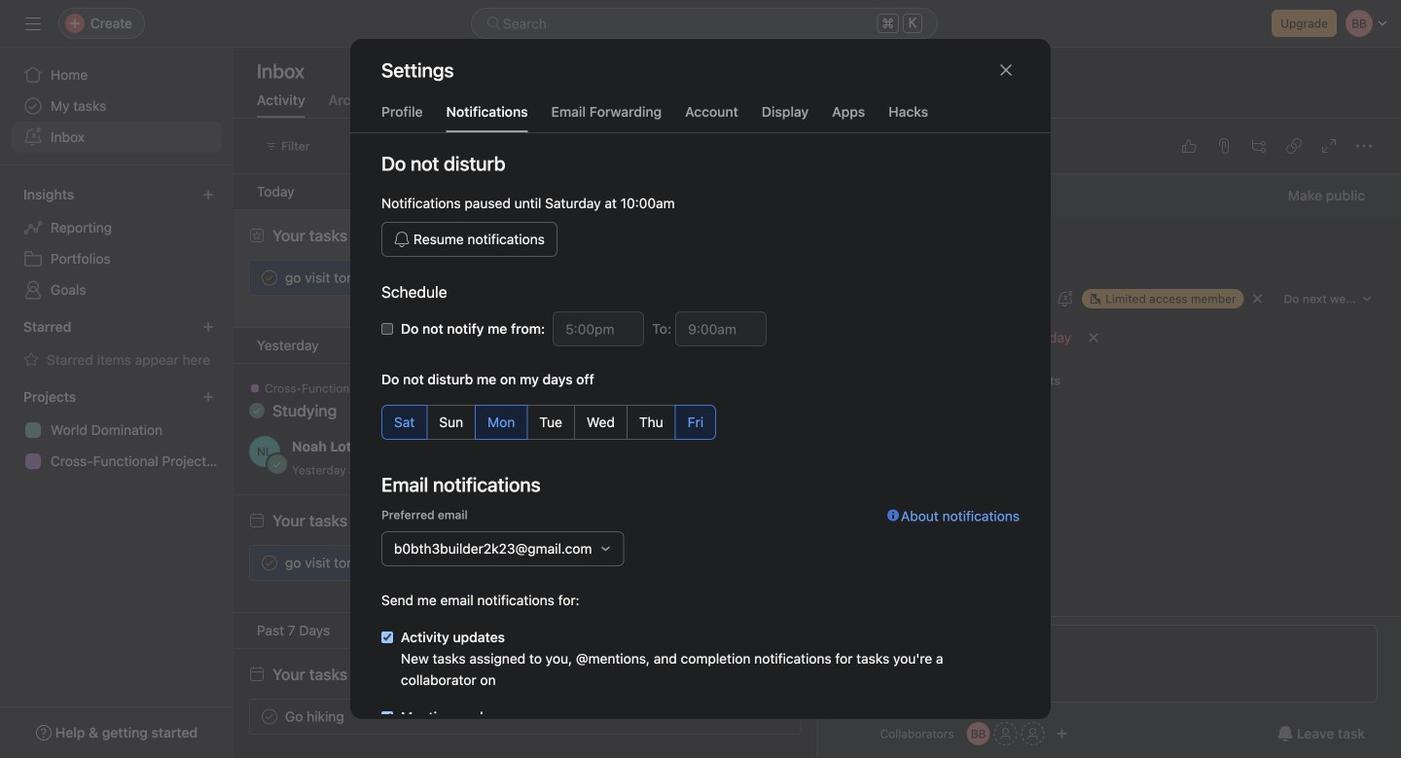 Task type: locate. For each thing, give the bounding box(es) containing it.
None text field
[[553, 311, 645, 347], [676, 311, 767, 347], [553, 311, 645, 347], [676, 311, 767, 347]]

add subtask image
[[1252, 138, 1267, 154]]

0 vertical spatial mark complete image
[[258, 266, 281, 290]]

1 horizontal spatial add or remove collaborators image
[[1057, 728, 1068, 740]]

open user profile image
[[841, 625, 873, 656]]

your tasks for mar 15, task element
[[273, 665, 424, 684]]

hide sidebar image
[[25, 16, 41, 31]]

3 mark complete image from the top
[[258, 705, 281, 729]]

full screen image
[[1322, 138, 1337, 154]]

add or remove collaborators image
[[967, 722, 990, 746], [1057, 728, 1068, 740]]

open user profile image
[[249, 436, 280, 467]]

0 vertical spatial mark complete checkbox
[[258, 551, 281, 575]]

None checkbox
[[382, 323, 393, 335]]

mark complete image down your tasks for mar 15, task element
[[258, 705, 281, 729]]

mark complete image down your tasks for today, task element
[[258, 266, 281, 290]]

starred element
[[0, 310, 234, 380]]

1 vertical spatial mark complete image
[[258, 551, 281, 575]]

1 vertical spatial mark complete checkbox
[[258, 705, 281, 729]]

mark complete image
[[258, 266, 281, 290], [258, 551, 281, 575], [258, 705, 281, 729]]

dialog
[[350, 39, 1051, 758]]

mark complete checkbox down your tasks for mar 15, task element
[[258, 705, 281, 729]]

mark complete image for mark complete checkbox
[[258, 266, 281, 290]]

2 mark complete image from the top
[[258, 551, 281, 575]]

Task Name text field
[[828, 229, 1378, 274]]

close this dialog image
[[999, 62, 1014, 78]]

1 mark complete image from the top
[[258, 266, 281, 290]]

main content
[[818, 174, 1402, 758]]

global element
[[0, 48, 234, 164]]

mark complete image for 2nd mark complete option from the bottom
[[258, 551, 281, 575]]

remove assignee image
[[1252, 293, 1264, 305]]

go visit tomy dialog
[[818, 119, 1402, 758]]

mark complete checkbox down your tasks for mar 20, task 'element'
[[258, 551, 281, 575]]

mark complete image for second mark complete option
[[258, 705, 281, 729]]

2 vertical spatial mark complete image
[[258, 705, 281, 729]]

None checkbox
[[382, 632, 393, 643], [382, 711, 393, 723], [382, 632, 393, 643], [382, 711, 393, 723]]

mark complete image down your tasks for mar 20, task 'element'
[[258, 551, 281, 575]]

clear due date image
[[1088, 332, 1100, 344]]

Mark complete checkbox
[[258, 551, 281, 575], [258, 705, 281, 729]]

0 likes. click to like this task image
[[1182, 138, 1197, 154]]



Task type: vqa. For each thing, say whether or not it's contained in the screenshot.
the october 2023
no



Task type: describe. For each thing, give the bounding box(es) containing it.
your tasks for mar 20, task element
[[273, 511, 427, 530]]

projects element
[[0, 380, 234, 481]]

1 mark complete checkbox from the top
[[258, 551, 281, 575]]

0 horizontal spatial add or remove collaborators image
[[967, 722, 990, 746]]

settings tab list
[[350, 101, 1051, 133]]

your tasks for today, task element
[[273, 226, 416, 245]]

insights element
[[0, 177, 234, 310]]

Mark complete checkbox
[[258, 266, 281, 290]]

2 mark complete checkbox from the top
[[258, 705, 281, 729]]

copy task link image
[[1287, 138, 1302, 154]]



